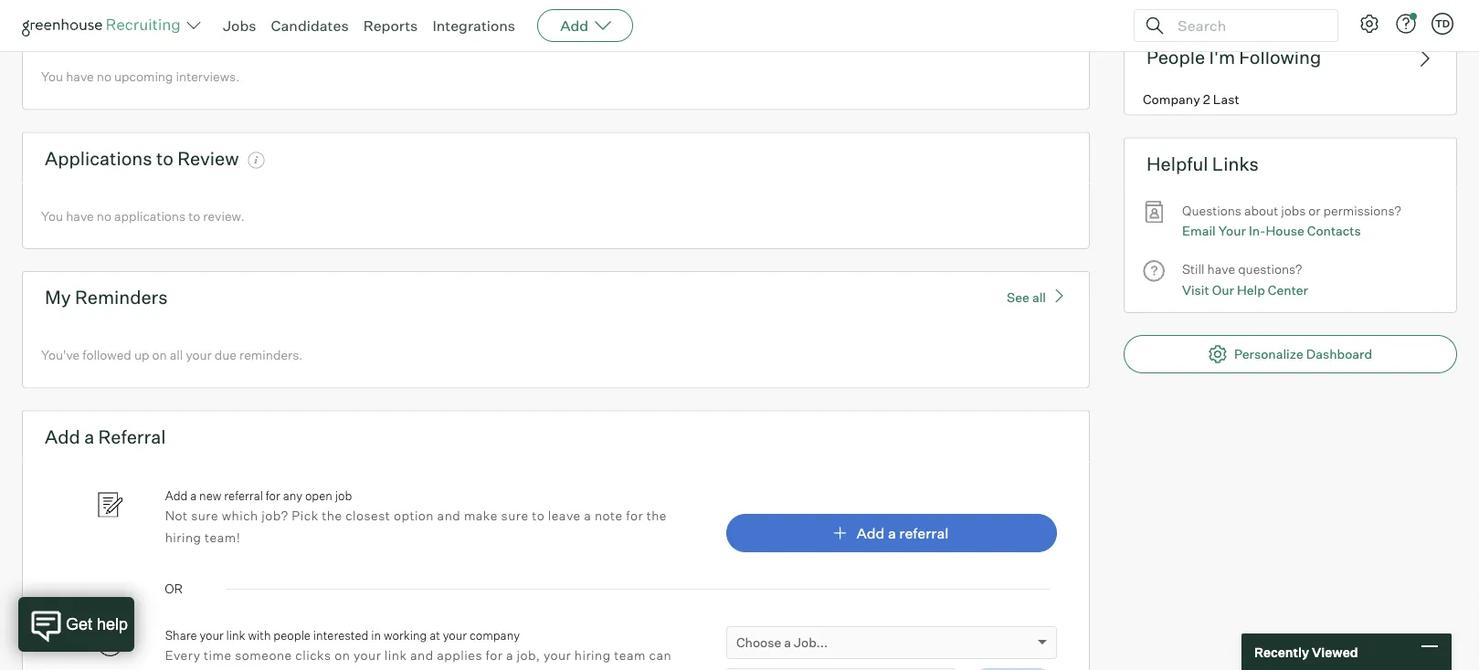 Task type: describe. For each thing, give the bounding box(es) containing it.
1 vertical spatial link
[[385, 647, 407, 663]]

help
[[1237, 282, 1265, 298]]

interested
[[313, 628, 369, 643]]

helpful links
[[1147, 152, 1259, 175]]

integrations
[[433, 16, 515, 35]]

at
[[430, 628, 440, 643]]

greenhouse recruiting image
[[22, 15, 186, 37]]

no for applications
[[97, 208, 111, 224]]

share your link with people interested in working at your company every time someone clicks on your link and applies for a job, your hiring team can track you as a source.
[[165, 628, 672, 671]]

jobs
[[223, 16, 256, 35]]

due
[[215, 347, 237, 363]]

note
[[595, 508, 623, 524]]

0 horizontal spatial for
[[266, 489, 280, 504]]

you for applications
[[41, 208, 63, 224]]

my for my reminders
[[45, 286, 71, 309]]

source.
[[254, 669, 301, 671]]

see
[[1007, 289, 1030, 305]]

option
[[394, 508, 434, 524]]

no for my
[[97, 69, 111, 85]]

still
[[1182, 262, 1205, 278]]

your right at
[[443, 628, 467, 643]]

last
[[1213, 91, 1240, 107]]

new
[[199, 489, 221, 504]]

review
[[177, 147, 239, 170]]

your right job, at the left of the page
[[544, 647, 571, 663]]

people
[[274, 628, 311, 643]]

choose a job...
[[736, 635, 828, 651]]

share
[[165, 628, 197, 643]]

your up time
[[200, 628, 224, 643]]

add for add a new referral for any open job not sure which job? pick the closest option and make sure to leave a note for the hiring team!
[[165, 489, 188, 504]]

1 vertical spatial for
[[626, 508, 643, 524]]

job?
[[262, 508, 289, 524]]

on inside share your link with people interested in working at your company every time someone clicks on your link and applies for a job, your hiring team can track you as a source.
[[335, 647, 350, 663]]

my interviews
[[45, 7, 163, 30]]

or
[[165, 581, 183, 597]]

every
[[165, 647, 201, 663]]

candidates
[[271, 16, 349, 35]]

applications
[[45, 147, 152, 170]]

your
[[1219, 223, 1246, 239]]

company 2 last
[[1143, 91, 1240, 107]]

personalize dashboard
[[1234, 346, 1372, 362]]

working
[[384, 628, 427, 643]]

company
[[1143, 91, 1200, 107]]

team!
[[205, 530, 241, 546]]

have inside the still have questions? visit our help center
[[1208, 262, 1235, 278]]

job,
[[517, 647, 540, 663]]

my reminders
[[45, 286, 168, 309]]

choose
[[736, 635, 781, 651]]

you have no applications to review.
[[41, 208, 245, 224]]

review.
[[203, 208, 245, 224]]

my for my interviews
[[45, 7, 71, 30]]

applies
[[437, 647, 482, 663]]

0 vertical spatial to
[[156, 147, 174, 170]]

which
[[222, 508, 258, 524]]

add a referral button
[[726, 514, 1057, 553]]

up
[[134, 347, 149, 363]]

add a referral
[[857, 524, 949, 543]]

about
[[1244, 202, 1278, 218]]

see all
[[1007, 289, 1046, 305]]

you for my
[[41, 69, 63, 85]]

in-
[[1249, 223, 1266, 239]]

links
[[1212, 152, 1259, 175]]

personalize dashboard link
[[1124, 335, 1457, 374]]

not
[[165, 508, 188, 524]]

1 the from the left
[[322, 508, 342, 524]]

pick
[[292, 508, 319, 524]]

you have no upcoming interviews.
[[41, 69, 240, 85]]

following
[[1239, 46, 1321, 69]]

permissions?
[[1324, 202, 1402, 218]]

email your in-house contacts link
[[1182, 221, 1361, 241]]

contacts
[[1307, 223, 1361, 239]]

integrations link
[[433, 16, 515, 35]]

leave
[[548, 508, 581, 524]]

job
[[335, 489, 352, 504]]

your down in
[[354, 647, 381, 663]]

someone
[[235, 647, 292, 663]]

people
[[1147, 46, 1205, 69]]

reminders
[[75, 286, 168, 309]]

you've followed up on all your due reminders.
[[41, 347, 303, 363]]

email
[[1182, 223, 1216, 239]]

hiring inside share your link with people interested in working at your company every time someone clicks on your link and applies for a job, your hiring team can track you as a source.
[[575, 647, 611, 663]]

interviews
[[75, 7, 163, 30]]

reports link
[[363, 16, 418, 35]]

house
[[1266, 223, 1305, 239]]

1 sure from the left
[[191, 508, 219, 524]]

your left due
[[186, 347, 212, 363]]

0 vertical spatial link
[[226, 628, 245, 643]]



Task type: vqa. For each thing, say whether or not it's contained in the screenshot.
experience
no



Task type: locate. For each thing, give the bounding box(es) containing it.
1 horizontal spatial hiring
[[575, 647, 611, 663]]

0 vertical spatial have
[[66, 69, 94, 85]]

add for add a referral
[[45, 426, 80, 448]]

1 vertical spatial my
[[45, 286, 71, 309]]

for
[[266, 489, 280, 504], [626, 508, 643, 524], [486, 647, 503, 663]]

1 horizontal spatial all
[[1032, 289, 1046, 305]]

0 vertical spatial on
[[152, 347, 167, 363]]

people i'm following
[[1147, 46, 1321, 69]]

to left review
[[156, 147, 174, 170]]

2 my from the top
[[45, 286, 71, 309]]

personalize
[[1234, 346, 1304, 362]]

and down at
[[410, 647, 434, 663]]

company 2 last link
[[1125, 82, 1456, 115]]

and
[[437, 508, 461, 524], [410, 647, 434, 663]]

for inside share your link with people interested in working at your company every time someone clicks on your link and applies for a job, your hiring team can track you as a source.
[[486, 647, 503, 663]]

0 vertical spatial my
[[45, 7, 71, 30]]

the
[[322, 508, 342, 524], [647, 508, 667, 524]]

0 horizontal spatial link
[[226, 628, 245, 643]]

reports
[[363, 16, 418, 35]]

recently
[[1255, 644, 1309, 660]]

job...
[[794, 635, 828, 651]]

to left review.
[[188, 208, 200, 224]]

None text field
[[726, 669, 955, 671]]

0 horizontal spatial the
[[322, 508, 342, 524]]

you down applications
[[41, 208, 63, 224]]

see all link
[[1007, 287, 1067, 305]]

sure
[[191, 508, 219, 524], [501, 508, 529, 524]]

recently viewed
[[1255, 644, 1358, 660]]

jobs
[[1281, 202, 1306, 218]]

1 vertical spatial no
[[97, 208, 111, 224]]

have down greenhouse recruiting image
[[66, 69, 94, 85]]

add inside add a new referral for any open job not sure which job? pick the closest option and make sure to leave a note for the hiring team!
[[165, 489, 188, 504]]

company
[[470, 628, 520, 643]]

td button
[[1432, 13, 1454, 35]]

to inside add a new referral for any open job not sure which job? pick the closest option and make sure to leave a note for the hiring team!
[[532, 508, 545, 524]]

1 horizontal spatial and
[[437, 508, 461, 524]]

helpful
[[1147, 152, 1208, 175]]

0 vertical spatial all
[[1032, 289, 1046, 305]]

no left upcoming
[[97, 69, 111, 85]]

questions about jobs or permissions? email your in-house contacts
[[1182, 202, 1402, 239]]

1 horizontal spatial sure
[[501, 508, 529, 524]]

2 vertical spatial for
[[486, 647, 503, 663]]

2 you from the top
[[41, 208, 63, 224]]

1 vertical spatial all
[[170, 347, 183, 363]]

add
[[560, 16, 589, 35], [45, 426, 80, 448], [165, 489, 188, 504], [857, 524, 885, 543]]

to
[[156, 147, 174, 170], [188, 208, 200, 224], [532, 508, 545, 524]]

add a new referral for any open job not sure which job? pick the closest option and make sure to leave a note for the hiring team!
[[165, 489, 667, 546]]

can
[[649, 647, 672, 663]]

2 vertical spatial have
[[1208, 262, 1235, 278]]

0 vertical spatial hiring
[[165, 530, 201, 546]]

visit our help center link
[[1182, 280, 1308, 301]]

for left any
[[266, 489, 280, 504]]

0 horizontal spatial to
[[156, 147, 174, 170]]

our
[[1212, 282, 1234, 298]]

for down the company
[[486, 647, 503, 663]]

configure image
[[1359, 13, 1381, 35]]

visit
[[1182, 282, 1209, 298]]

applications
[[114, 208, 186, 224]]

in
[[371, 628, 381, 643]]

1 vertical spatial hiring
[[575, 647, 611, 663]]

the down job
[[322, 508, 342, 524]]

0 vertical spatial for
[[266, 489, 280, 504]]

have for my
[[66, 69, 94, 85]]

followed
[[82, 347, 131, 363]]

any
[[283, 489, 302, 504]]

sure right make
[[501, 508, 529, 524]]

on down interested
[[335, 647, 350, 663]]

candidates link
[[271, 16, 349, 35]]

add inside 'add a referral' button
[[857, 524, 885, 543]]

viewed
[[1312, 644, 1358, 660]]

add a referral link
[[726, 514, 1057, 553]]

1 horizontal spatial for
[[486, 647, 503, 663]]

have
[[66, 69, 94, 85], [66, 208, 94, 224], [1208, 262, 1235, 278]]

2 vertical spatial to
[[532, 508, 545, 524]]

0 horizontal spatial referral
[[224, 489, 263, 504]]

td button
[[1428, 9, 1457, 38]]

or
[[1309, 202, 1321, 218]]

0 horizontal spatial and
[[410, 647, 434, 663]]

closest
[[346, 508, 390, 524]]

clicks
[[295, 647, 331, 663]]

2 the from the left
[[647, 508, 667, 524]]

0 horizontal spatial sure
[[191, 508, 219, 524]]

applications to review
[[45, 147, 239, 170]]

hiring down not
[[165, 530, 201, 546]]

1 horizontal spatial the
[[647, 508, 667, 524]]

hiring inside add a new referral for any open job not sure which job? pick the closest option and make sure to leave a note for the hiring team!
[[165, 530, 201, 546]]

you
[[200, 669, 223, 671]]

sure down the new
[[191, 508, 219, 524]]

dashboard
[[1306, 346, 1372, 362]]

my left interviews
[[45, 7, 71, 30]]

1 you from the top
[[41, 69, 63, 85]]

reminders.
[[239, 347, 303, 363]]

to left leave
[[532, 508, 545, 524]]

add for add a referral
[[857, 524, 885, 543]]

track
[[165, 669, 197, 671]]

1 horizontal spatial to
[[188, 208, 200, 224]]

0 vertical spatial you
[[41, 69, 63, 85]]

for right note
[[626, 508, 643, 524]]

a
[[84, 426, 94, 448], [190, 489, 197, 504], [584, 508, 591, 524], [888, 524, 896, 543], [784, 635, 791, 651], [506, 647, 513, 663], [244, 669, 251, 671]]

with
[[248, 628, 271, 643]]

1 horizontal spatial on
[[335, 647, 350, 663]]

open
[[305, 489, 333, 504]]

0 horizontal spatial on
[[152, 347, 167, 363]]

2 horizontal spatial for
[[626, 508, 643, 524]]

2 horizontal spatial to
[[532, 508, 545, 524]]

my up you've
[[45, 286, 71, 309]]

center
[[1268, 282, 1308, 298]]

and left make
[[437, 508, 461, 524]]

have for applications
[[66, 208, 94, 224]]

and inside add a new referral for any open job not sure which job? pick the closest option and make sure to leave a note for the hiring team!
[[437, 508, 461, 524]]

all right up
[[170, 347, 183, 363]]

1 vertical spatial you
[[41, 208, 63, 224]]

referral inside button
[[899, 524, 949, 543]]

hiring left team on the left bottom of the page
[[575, 647, 611, 663]]

questions?
[[1238, 262, 1303, 278]]

hiring
[[165, 530, 201, 546], [575, 647, 611, 663]]

Search text field
[[1173, 12, 1321, 39]]

still have questions? visit our help center
[[1182, 262, 1308, 298]]

interviews.
[[176, 69, 240, 85]]

team
[[614, 647, 646, 663]]

a inside button
[[888, 524, 896, 543]]

referral
[[224, 489, 263, 504], [899, 524, 949, 543]]

1 vertical spatial to
[[188, 208, 200, 224]]

on right up
[[152, 347, 167, 363]]

0 horizontal spatial hiring
[[165, 530, 201, 546]]

questions
[[1182, 202, 1242, 218]]

1 horizontal spatial referral
[[899, 524, 949, 543]]

no
[[97, 69, 111, 85], [97, 208, 111, 224]]

link down the working
[[385, 647, 407, 663]]

the right note
[[647, 508, 667, 524]]

have down applications
[[66, 208, 94, 224]]

you
[[41, 69, 63, 85], [41, 208, 63, 224]]

0 horizontal spatial all
[[170, 347, 183, 363]]

1 horizontal spatial link
[[385, 647, 407, 663]]

as
[[226, 669, 241, 671]]

make
[[464, 508, 498, 524]]

td
[[1435, 17, 1450, 30]]

add inside add popup button
[[560, 16, 589, 35]]

1 vertical spatial have
[[66, 208, 94, 224]]

you down greenhouse recruiting image
[[41, 69, 63, 85]]

2 sure from the left
[[501, 508, 529, 524]]

link left with
[[226, 628, 245, 643]]

0 vertical spatial referral
[[224, 489, 263, 504]]

you've
[[41, 347, 80, 363]]

0 vertical spatial and
[[437, 508, 461, 524]]

your
[[186, 347, 212, 363], [200, 628, 224, 643], [443, 628, 467, 643], [354, 647, 381, 663], [544, 647, 571, 663]]

have up our
[[1208, 262, 1235, 278]]

and inside share your link with people interested in working at your company every time someone clicks on your link and applies for a job, your hiring team can track you as a source.
[[410, 647, 434, 663]]

1 no from the top
[[97, 69, 111, 85]]

2 no from the top
[[97, 208, 111, 224]]

no left applications
[[97, 208, 111, 224]]

referral
[[98, 426, 166, 448]]

1 vertical spatial referral
[[899, 524, 949, 543]]

1 my from the top
[[45, 7, 71, 30]]

1 vertical spatial and
[[410, 647, 434, 663]]

add for add
[[560, 16, 589, 35]]

add a referral
[[45, 426, 166, 448]]

1 vertical spatial on
[[335, 647, 350, 663]]

referral inside add a new referral for any open job not sure which job? pick the closest option and make sure to leave a note for the hiring team!
[[224, 489, 263, 504]]

0 vertical spatial no
[[97, 69, 111, 85]]

all right see
[[1032, 289, 1046, 305]]



